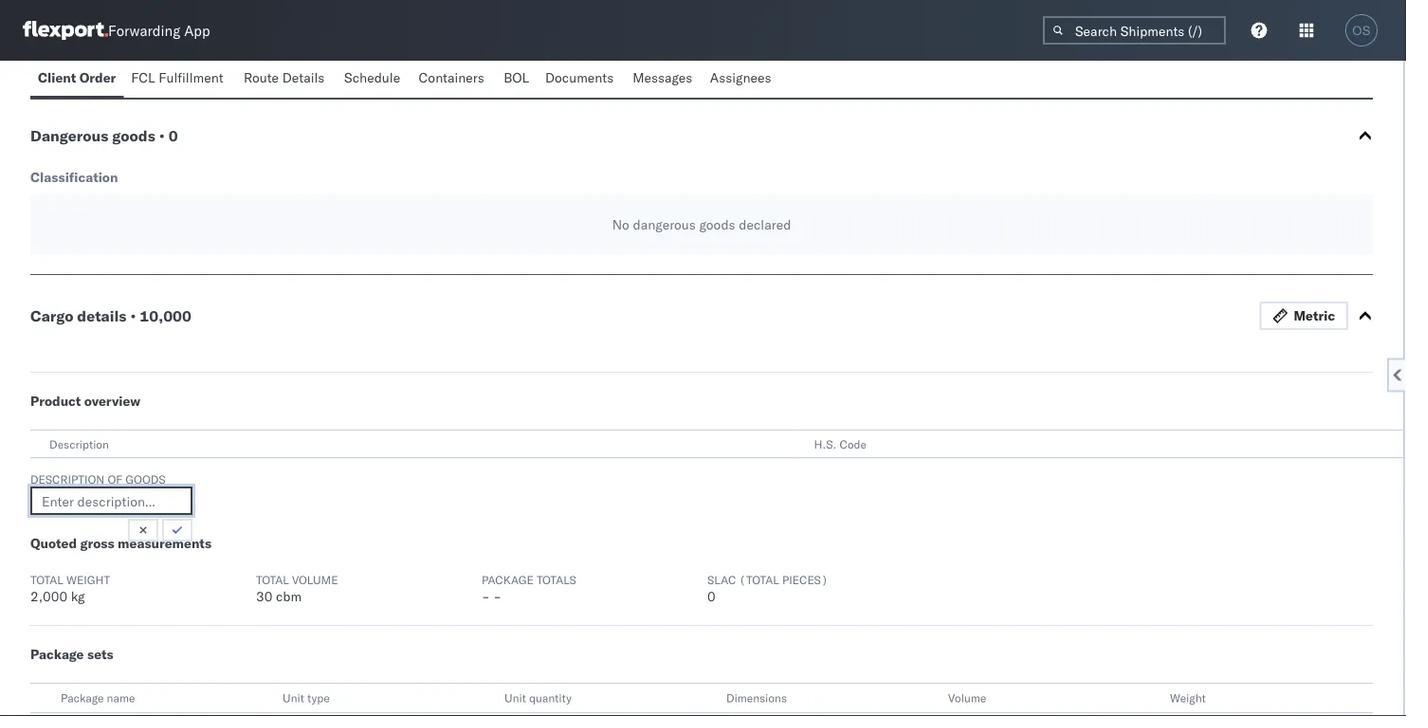 Task type: locate. For each thing, give the bounding box(es) containing it.
1 vertical spatial •
[[130, 306, 136, 325]]

-
[[890, 62, 898, 78], [902, 62, 910, 78], [482, 588, 490, 605], [494, 588, 502, 605]]

containers button
[[411, 61, 496, 98]]

goods right 'of'
[[126, 472, 166, 486]]

goods left "declared"
[[700, 216, 736, 233]]

documents button
[[538, 61, 625, 98]]

0 horizontal spatial total
[[30, 573, 63, 587]]

0
[[169, 126, 178, 145], [708, 588, 716, 605]]

0 horizontal spatial 0
[[169, 126, 178, 145]]

schedule
[[344, 69, 401, 86]]

package name
[[61, 691, 135, 705]]

•
[[159, 126, 165, 145], [130, 306, 136, 325]]

unit quantity
[[505, 691, 572, 705]]

os button
[[1341, 9, 1384, 52]]

slac
[[708, 573, 737, 587]]

os
[[1353, 23, 1371, 37]]

route
[[244, 69, 279, 86]]

0 down the slac
[[708, 588, 716, 605]]

Enter description... text field
[[30, 487, 193, 515]]

total for total weight 2,000 kg
[[30, 573, 63, 587]]

• down fcl fulfillment button in the left top of the page
[[159, 126, 165, 145]]

1 total from the left
[[30, 573, 63, 587]]

package for package name
[[61, 691, 104, 705]]

1 vertical spatial goods
[[700, 216, 736, 233]]

kg
[[71, 588, 85, 605]]

classification
[[30, 169, 118, 185]]

total inside total weight 2,000 kg
[[30, 573, 63, 587]]

weight
[[66, 573, 110, 587]]

0 for slac (total pieces) 0
[[708, 588, 716, 605]]

Search Shipments (/) text field
[[1044, 16, 1227, 45]]

no
[[613, 216, 630, 233]]

h.s. code
[[814, 437, 867, 451]]

package left totals
[[482, 573, 534, 587]]

0 inside slac (total pieces) 0
[[708, 588, 716, 605]]

measurements
[[118, 535, 212, 552]]

total up 30
[[256, 573, 289, 587]]

goods
[[112, 126, 155, 145], [700, 216, 736, 233], [126, 472, 166, 486]]

0 vertical spatial package
[[482, 573, 534, 587]]

1 vertical spatial description
[[30, 472, 105, 486]]

gross
[[80, 535, 114, 552]]

0 horizontal spatial unit
[[283, 691, 304, 705]]

total volume
[[256, 573, 338, 587]]

• right details
[[130, 306, 136, 325]]

unit
[[283, 691, 304, 705], [505, 691, 526, 705]]

total
[[30, 573, 63, 587], [256, 573, 289, 587]]

1 horizontal spatial •
[[159, 126, 165, 145]]

cargo details • 10,000
[[30, 306, 192, 325]]

1 unit from the left
[[283, 691, 304, 705]]

details
[[77, 306, 127, 325]]

declared
[[739, 216, 792, 233]]

package
[[482, 573, 534, 587], [30, 646, 84, 663], [61, 691, 104, 705]]

0 vertical spatial description
[[49, 437, 109, 451]]

client
[[38, 69, 76, 86]]

type
[[307, 691, 330, 705]]

1 horizontal spatial total
[[256, 573, 289, 587]]

(total
[[740, 573, 780, 587]]

sets
[[87, 646, 114, 663]]

product
[[30, 393, 81, 409]]

app
[[184, 21, 210, 39]]

1 vertical spatial 0
[[708, 588, 716, 605]]

1 horizontal spatial unit
[[505, 691, 526, 705]]

package inside package totals - -
[[482, 573, 534, 587]]

description left 'of'
[[30, 472, 105, 486]]

forwarding
[[108, 21, 181, 39]]

unit for unit quantity
[[505, 691, 526, 705]]

forwarding app
[[108, 21, 210, 39]]

2 vertical spatial goods
[[126, 472, 166, 486]]

2 unit from the left
[[505, 691, 526, 705]]

special instructions
[[712, 62, 835, 78]]

dangerous
[[633, 216, 696, 233]]

goods down fcl
[[112, 126, 155, 145]]

code
[[840, 437, 867, 451]]

description
[[49, 437, 109, 451], [30, 472, 105, 486]]

2 vertical spatial package
[[61, 691, 104, 705]]

2 total from the left
[[256, 573, 289, 587]]

0 vertical spatial •
[[159, 126, 165, 145]]

- -
[[890, 62, 910, 78]]

quoted gross measurements
[[30, 535, 212, 552]]

package sets
[[30, 646, 114, 663]]

cbm
[[276, 588, 302, 605]]

1 horizontal spatial 0
[[708, 588, 716, 605]]

fulfillment
[[159, 69, 224, 86]]

volume
[[949, 691, 987, 705]]

route details
[[244, 69, 325, 86]]

assignees
[[710, 69, 772, 86]]

• for cargo details
[[130, 306, 136, 325]]

0 down fcl fulfillment button in the left top of the page
[[169, 126, 178, 145]]

weight
[[1171, 691, 1207, 705]]

client order button
[[30, 61, 124, 98]]

package left name
[[61, 691, 104, 705]]

dimensions
[[727, 691, 787, 705]]

flexport. image
[[23, 21, 108, 40]]

package left sets
[[30, 646, 84, 663]]

fcl fulfillment button
[[124, 61, 236, 98]]

0 horizontal spatial •
[[130, 306, 136, 325]]

1 vertical spatial package
[[30, 646, 84, 663]]

unit left type
[[283, 691, 304, 705]]

quoted
[[30, 535, 77, 552]]

unit left quantity
[[505, 691, 526, 705]]

0 vertical spatial 0
[[169, 126, 178, 145]]

description up description of goods
[[49, 437, 109, 451]]

total up 2,000
[[30, 573, 63, 587]]



Task type: describe. For each thing, give the bounding box(es) containing it.
description for description of goods
[[30, 472, 105, 486]]

30
[[256, 588, 273, 605]]

bol button
[[496, 61, 538, 98]]

special
[[712, 62, 757, 78]]

messages
[[633, 69, 693, 86]]

instructions
[[760, 62, 835, 78]]

• for dangerous goods
[[159, 126, 165, 145]]

product overview
[[30, 393, 140, 409]]

overview
[[84, 393, 140, 409]]

0 for dangerous goods • 0
[[169, 126, 178, 145]]

containers
[[419, 69, 485, 86]]

package for package totals - -
[[482, 573, 534, 587]]

10,000
[[140, 306, 192, 325]]

name
[[107, 691, 135, 705]]

volume
[[292, 573, 338, 587]]

package totals - -
[[482, 573, 577, 605]]

0 vertical spatial goods
[[112, 126, 155, 145]]

order
[[79, 69, 116, 86]]

messages button
[[625, 61, 703, 98]]

schedule button
[[337, 61, 411, 98]]

2,000
[[30, 588, 67, 605]]

fcl
[[131, 69, 155, 86]]

dangerous goods • 0
[[30, 126, 178, 145]]

quantity
[[529, 691, 572, 705]]

goods for description of goods
[[126, 472, 166, 486]]

description for description
[[49, 437, 109, 451]]

description of goods
[[30, 472, 166, 486]]

h.s.
[[814, 437, 837, 451]]

no dangerous goods declared
[[613, 216, 792, 233]]

cargo
[[30, 306, 73, 325]]

documents
[[545, 69, 614, 86]]

slac (total pieces) 0
[[708, 573, 829, 605]]

pieces)
[[783, 573, 829, 587]]

metric
[[1294, 307, 1336, 324]]

route details button
[[236, 61, 337, 98]]

dangerous
[[30, 126, 108, 145]]

unit for unit type
[[283, 691, 304, 705]]

package for package sets
[[30, 646, 84, 663]]

of
[[108, 472, 123, 486]]

bol
[[504, 69, 530, 86]]

goods for no dangerous goods declared
[[700, 216, 736, 233]]

totals
[[537, 573, 577, 587]]

total for total volume
[[256, 573, 289, 587]]

metric button
[[1260, 302, 1349, 330]]

unit type
[[283, 691, 330, 705]]

client order
[[38, 69, 116, 86]]

forwarding app link
[[23, 21, 210, 40]]

fcl fulfillment
[[131, 69, 224, 86]]

details
[[282, 69, 325, 86]]

assignees button
[[703, 61, 783, 98]]

total weight 2,000 kg
[[30, 573, 110, 605]]



Task type: vqa. For each thing, say whether or not it's contained in the screenshot.
Unit quantity
yes



